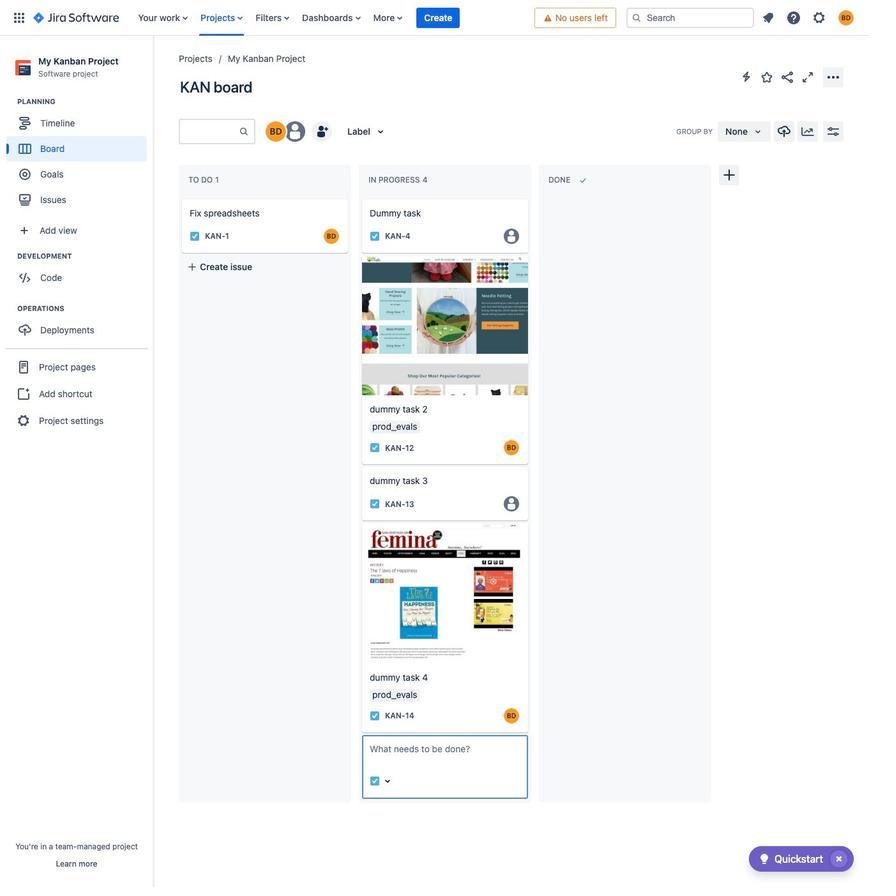 Task type: locate. For each thing, give the bounding box(es) containing it.
0 horizontal spatial list
[[132, 0, 535, 35]]

insights image
[[801, 124, 816, 139]]

settings image
[[812, 10, 828, 25]]

1 horizontal spatial list
[[757, 6, 862, 29]]

heading
[[17, 97, 153, 107], [17, 251, 153, 261], [17, 304, 153, 314]]

heading for development icon
[[17, 251, 153, 261]]

1 heading from the top
[[17, 97, 153, 107]]

sidebar navigation image
[[139, 51, 167, 77]]

help image
[[787, 10, 802, 25]]

1 vertical spatial heading
[[17, 251, 153, 261]]

2 heading from the top
[[17, 251, 153, 261]]

3 heading from the top
[[17, 304, 153, 314]]

task image
[[190, 231, 200, 242], [370, 231, 380, 242], [370, 499, 380, 510], [370, 711, 380, 721], [370, 776, 380, 787]]

development image
[[2, 249, 17, 264]]

create issue image
[[353, 190, 369, 206]]

appswitcher icon image
[[12, 10, 27, 25]]

None search field
[[627, 7, 755, 28]]

sidebar element
[[0, 36, 153, 888]]

your profile and settings image
[[839, 10, 854, 25]]

add people image
[[314, 124, 330, 139]]

0 vertical spatial heading
[[17, 97, 153, 107]]

star kan board image
[[760, 69, 775, 85]]

planning image
[[2, 94, 17, 109]]

goal image
[[19, 169, 31, 180]]

create column image
[[722, 167, 737, 183]]

banner
[[0, 0, 870, 36]]

2 vertical spatial heading
[[17, 304, 153, 314]]

What needs to be done? - Press the "Enter" key to submit or the "Escape" key to cancel. text field
[[370, 743, 521, 769]]

jira software image
[[33, 10, 119, 25], [33, 10, 119, 25]]

dismiss quickstart image
[[830, 849, 850, 870]]

list
[[132, 0, 535, 35], [757, 6, 862, 29]]

group
[[6, 97, 153, 217], [6, 251, 153, 295], [6, 304, 153, 347], [5, 348, 148, 439]]

list item
[[417, 0, 460, 35]]

check image
[[757, 852, 773, 867]]



Task type: describe. For each thing, give the bounding box(es) containing it.
import image
[[777, 124, 792, 139]]

Search field
[[627, 7, 755, 28]]

heading for planning image
[[17, 97, 153, 107]]

primary element
[[8, 0, 535, 35]]

search image
[[632, 12, 642, 23]]

automations menu button icon image
[[739, 69, 755, 84]]

notifications image
[[761, 10, 776, 25]]

to do element
[[189, 175, 222, 185]]

operations image
[[2, 301, 17, 316]]

group for development icon
[[6, 251, 153, 295]]

heading for operations image
[[17, 304, 153, 314]]

group for operations image
[[6, 304, 153, 347]]

more actions image
[[826, 69, 842, 85]]

Search this board text field
[[180, 120, 239, 143]]

enter full screen image
[[801, 69, 816, 85]]

group for planning image
[[6, 97, 153, 217]]

task image
[[370, 443, 380, 453]]

create issue image
[[173, 190, 189, 206]]

in progress element
[[369, 175, 430, 185]]

view settings image
[[826, 124, 842, 139]]



Task type: vqa. For each thing, say whether or not it's contained in the screenshot.
Vote options: No one has voted for this issue yet. image
no



